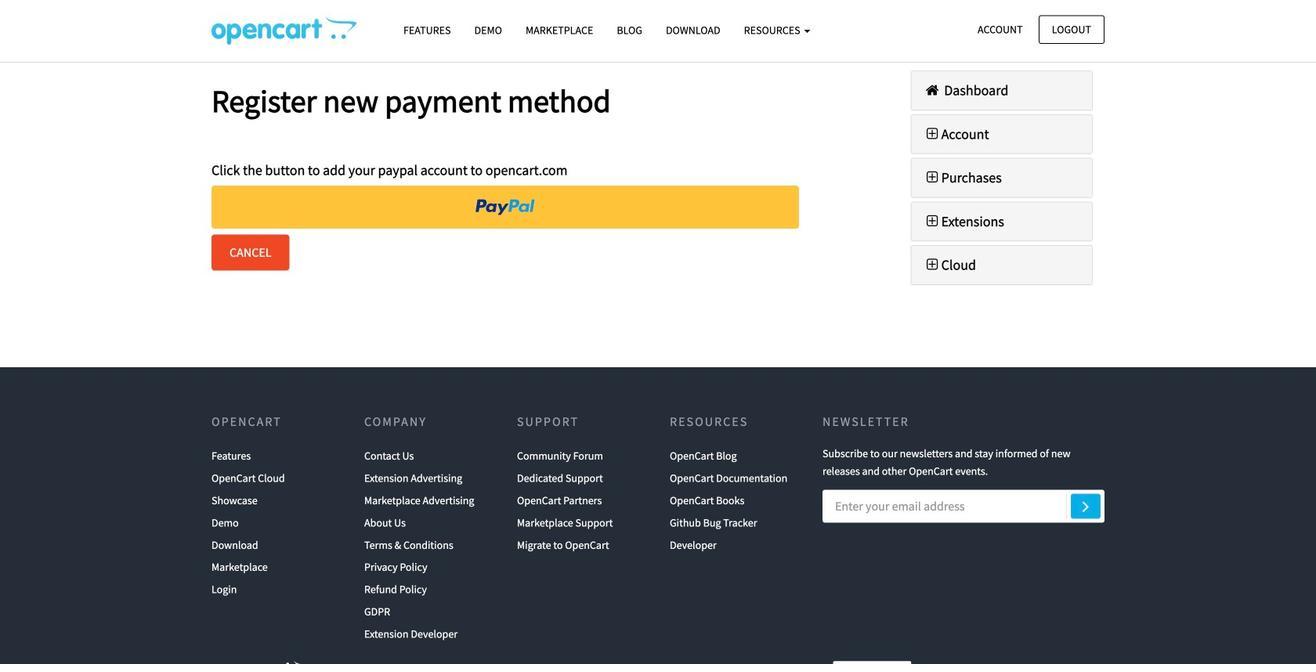 Task type: describe. For each thing, give the bounding box(es) containing it.
opencart - add payment method image
[[212, 16, 357, 45]]

facebook marketing partner image
[[834, 661, 912, 665]]



Task type: locate. For each thing, give the bounding box(es) containing it.
0 vertical spatial plus square o image
[[924, 127, 942, 141]]

plus square o image up plus square o icon
[[924, 171, 942, 185]]

1 plus square o image from the top
[[924, 127, 942, 141]]

home image
[[924, 83, 942, 97]]

1 vertical spatial plus square o image
[[924, 171, 942, 185]]

plus square o image down plus square o icon
[[924, 258, 942, 272]]

opencart image
[[212, 661, 317, 665]]

plus square o image down home image
[[924, 127, 942, 141]]

2 vertical spatial plus square o image
[[924, 258, 942, 272]]

angle right image
[[1083, 497, 1090, 516]]

2 plus square o image from the top
[[924, 171, 942, 185]]

plus square o image
[[924, 214, 942, 228]]

3 plus square o image from the top
[[924, 258, 942, 272]]

plus square o image
[[924, 127, 942, 141], [924, 171, 942, 185], [924, 258, 942, 272]]



Task type: vqa. For each thing, say whether or not it's contained in the screenshot.
Project Name text field
no



